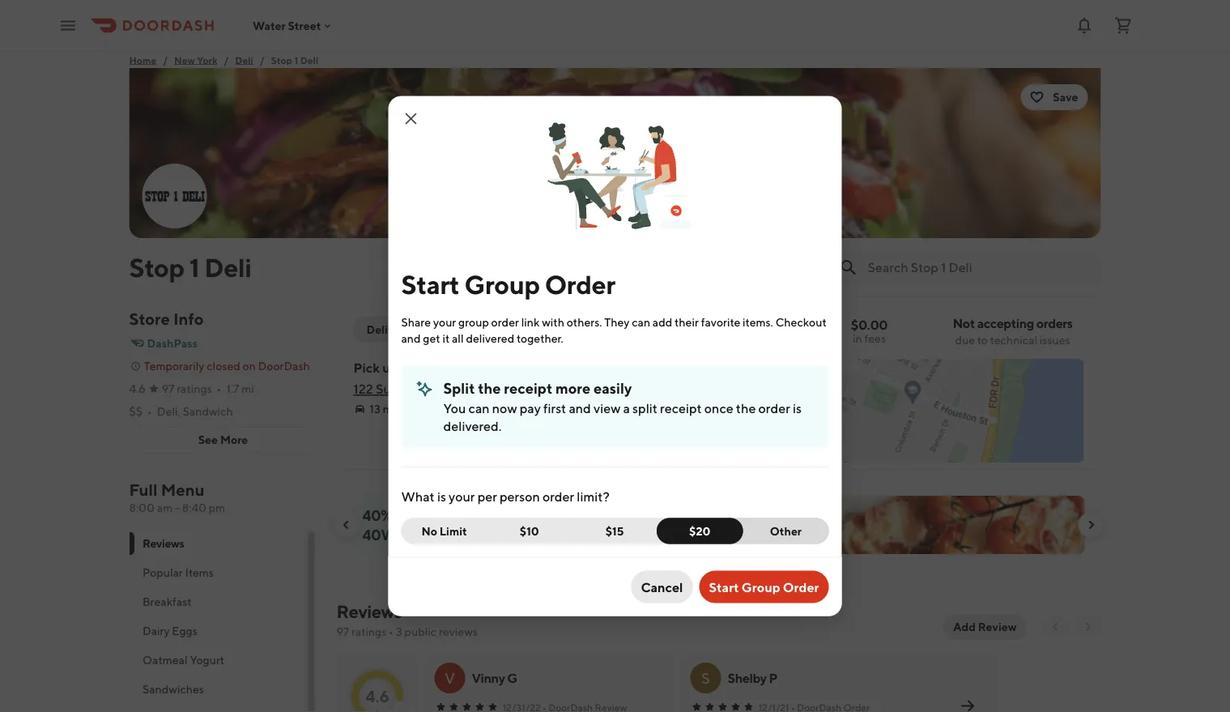 Task type: vqa. For each thing, say whether or not it's contained in the screenshot.
it
yes



Task type: describe. For each thing, give the bounding box(es) containing it.
0 vertical spatial receipt
[[504, 379, 553, 397]]

see more button
[[130, 427, 316, 453]]

now
[[492, 400, 517, 416]]

checkout
[[776, 315, 827, 328]]

full
[[129, 480, 158, 499]]

new york link
[[174, 52, 217, 68]]

dairy
[[142, 624, 169, 637]]

1 vertical spatial 4.6
[[366, 686, 389, 706]]

it
[[443, 331, 450, 345]]

first inside split the receipt more easily you can now pay first and view a split receipt once the order is delivered.
[[544, 400, 566, 416]]

get
[[423, 331, 440, 345]]

orders inside 40% off first 2 orders up to $10 off with 40welcome, valid on subtotals $15
[[454, 506, 495, 524]]

vinny
[[472, 670, 505, 686]]

you
[[443, 400, 466, 416]]

• inside reviews 97 ratings • 3 public reviews
[[389, 625, 394, 638]]

what is your per person order limit? option group
[[401, 518, 829, 544]]

breakfast
[[142, 595, 191, 608]]

oatmeal yogurt button
[[129, 646, 305, 675]]

0 horizontal spatial stop
[[129, 252, 184, 282]]

reviews for reviews
[[142, 537, 184, 550]]

$$ • deli, sandwich
[[129, 405, 233, 418]]

1.7
[[226, 382, 239, 395]]

split
[[443, 379, 475, 397]]

limit?
[[577, 488, 610, 504]]

v
[[445, 669, 455, 686]]

share
[[401, 315, 431, 328]]

0 vertical spatial start group order
[[401, 269, 615, 300]]

not
[[953, 316, 975, 331]]

start group order button
[[699, 571, 829, 603]]

start inside button
[[709, 579, 739, 595]]

cancel button
[[631, 571, 693, 603]]

p
[[769, 670, 778, 686]]

40% off first 2 orders up to $10 off with 40welcome, valid on subtotals $15
[[362, 506, 608, 543]]

add review button
[[944, 614, 1027, 640]]

1 vertical spatial your
[[449, 488, 475, 504]]

40%
[[362, 506, 392, 524]]

split the receipt more easily status
[[401, 366, 829, 448]]

mi
[[242, 382, 254, 395]]

2 / from the left
[[224, 54, 229, 66]]

dashpass
[[147, 337, 198, 350]]

add
[[954, 620, 976, 633]]

am
[[157, 501, 173, 514]]

first inside 40% off first 2 orders up to $10 off with 40welcome, valid on subtotals $15
[[416, 506, 441, 524]]

menu
[[161, 480, 205, 499]]

97 ratings •
[[162, 382, 222, 395]]

1.7 mi
[[226, 382, 254, 395]]

closed
[[207, 359, 240, 373]]

0 horizontal spatial on
[[243, 359, 256, 373]]

order inside split the receipt more easily you can now pay first and view a split receipt once the order is delivered.
[[759, 400, 790, 416]]

can inside share your group order link with others. they can add their favorite items. checkout and get it all delivered together.
[[632, 315, 650, 328]]

0 horizontal spatial •
[[147, 405, 152, 418]]

powered by google image
[[494, 439, 542, 455]]

popular
[[142, 566, 182, 579]]

Pickup radio
[[422, 317, 485, 343]]

122 suffolk street link
[[354, 381, 457, 397]]

start group order dialog
[[388, 96, 842, 616]]

pick up this order at: 122 suffolk street
[[354, 360, 477, 397]]

13 min
[[370, 402, 402, 416]]

temporarily closed on doordash
[[144, 359, 310, 373]]

previous button of carousel image
[[340, 518, 353, 531]]

$0.00
[[851, 317, 888, 333]]

dairy eggs button
[[129, 616, 305, 646]]

no
[[422, 524, 437, 537]]

split the receipt more easily you can now pay first and view a split receipt once the order is delivered.
[[443, 379, 802, 433]]

share your group order link with others. they can add their favorite items. checkout and get it all delivered together.
[[401, 315, 827, 345]]

split
[[633, 400, 658, 416]]

group
[[459, 315, 489, 328]]

info
[[173, 309, 204, 328]]

$15 inside button
[[606, 524, 624, 537]]

start group order inside button
[[709, 579, 819, 595]]

order inside start group order button
[[783, 579, 819, 595]]

97 inside reviews 97 ratings • 3 public reviews
[[337, 625, 349, 638]]

review
[[978, 620, 1017, 633]]

person
[[500, 488, 540, 504]]

ratings inside reviews 97 ratings • 3 public reviews
[[351, 625, 387, 638]]

1 vertical spatial the
[[736, 400, 756, 416]]

water street
[[253, 19, 321, 32]]

order methods option group
[[354, 317, 485, 343]]

pm
[[209, 501, 225, 514]]

eggs
[[172, 624, 197, 637]]

your inside share your group order link with others. they can add their favorite items. checkout and get it all delivered together.
[[433, 315, 456, 328]]

orders inside not accepting orders due to technical issues
[[1037, 316, 1073, 331]]

order inside group order button
[[544, 323, 576, 336]]

subtotals
[[516, 526, 575, 543]]

8:00
[[129, 501, 155, 514]]

what is your per person order limit?
[[401, 488, 610, 504]]

at:
[[461, 360, 477, 375]]

doordash
[[258, 359, 310, 373]]

No Limit button
[[401, 518, 487, 544]]

on inside 40% off first 2 orders up to $10 off with 40welcome, valid on subtotals $15
[[497, 526, 513, 543]]

$10 button
[[487, 518, 573, 544]]

stop 1 deli
[[129, 252, 252, 282]]

easily
[[594, 379, 632, 397]]

a
[[623, 400, 630, 416]]

save button
[[1021, 84, 1088, 110]]

-
[[175, 501, 180, 514]]

1 off from the left
[[395, 506, 413, 524]]

$10 inside 40% off first 2 orders up to $10 off with 40welcome, valid on subtotals $15
[[533, 506, 556, 524]]

not accepting orders due to technical issues
[[953, 316, 1073, 347]]

1 vertical spatial group
[[508, 323, 542, 336]]

what
[[401, 488, 435, 504]]

0 items, open order cart image
[[1114, 16, 1133, 35]]

Item Search search field
[[868, 258, 1088, 276]]

3
[[396, 625, 402, 638]]

add
[[653, 315, 673, 328]]

0 horizontal spatial ratings
[[177, 382, 212, 395]]

suffolk
[[376, 381, 418, 397]]

items.
[[743, 315, 773, 328]]

due
[[955, 333, 975, 347]]

reviews for reviews 97 ratings • 3 public reviews
[[337, 601, 402, 622]]

0 vertical spatial group
[[464, 269, 540, 300]]

0 vertical spatial start
[[401, 269, 460, 300]]

favorite
[[701, 315, 741, 328]]

pay
[[520, 400, 541, 416]]

delivery
[[367, 323, 410, 336]]



Task type: locate. For each thing, give the bounding box(es) containing it.
/ left deli link
[[224, 54, 229, 66]]

Other button
[[733, 518, 829, 544]]

1 vertical spatial stop
[[129, 252, 184, 282]]

with down limit?
[[580, 506, 608, 524]]

popular items
[[142, 566, 213, 579]]

and
[[401, 331, 421, 345], [569, 400, 591, 416]]

up
[[382, 360, 398, 375], [497, 506, 514, 524]]

vinny g
[[472, 670, 517, 686]]

0 horizontal spatial 97
[[162, 382, 174, 395]]

1 horizontal spatial 97
[[337, 625, 349, 638]]

0 horizontal spatial and
[[401, 331, 421, 345]]

1 horizontal spatial reviews
[[337, 601, 402, 622]]

deli link
[[235, 52, 253, 68]]

cancel
[[641, 579, 683, 595]]

1 horizontal spatial to
[[977, 333, 988, 347]]

off up 40welcome,
[[395, 506, 413, 524]]

2
[[443, 506, 451, 524]]

next button of carousel image
[[1085, 518, 1098, 531]]

select promotional banner element
[[696, 554, 742, 583]]

street inside pick up this order at: 122 suffolk street
[[420, 381, 457, 397]]

order up 'others.'
[[545, 269, 615, 300]]

public
[[405, 625, 437, 638]]

1 vertical spatial and
[[569, 400, 591, 416]]

orders up valid
[[454, 506, 495, 524]]

and down share
[[401, 331, 421, 345]]

0 vertical spatial your
[[433, 315, 456, 328]]

$10 down person
[[520, 524, 539, 537]]

2 horizontal spatial •
[[389, 625, 394, 638]]

2 vertical spatial group
[[742, 579, 781, 595]]

3 / from the left
[[260, 54, 265, 66]]

0 horizontal spatial off
[[395, 506, 413, 524]]

oatmeal
[[142, 653, 187, 667]]

0 vertical spatial orders
[[1037, 316, 1073, 331]]

group of people ordering together image
[[535, 96, 695, 256]]

1 vertical spatial order
[[544, 323, 576, 336]]

with inside 40% off first 2 orders up to $10 off with 40welcome, valid on subtotals $15
[[580, 506, 608, 524]]

1 horizontal spatial stop
[[271, 54, 292, 66]]

0 vertical spatial order
[[545, 269, 615, 300]]

1
[[294, 54, 298, 66], [189, 252, 199, 282]]

1 vertical spatial •
[[147, 405, 152, 418]]

order inside pick up this order at: 122 suffolk street
[[426, 360, 459, 375]]

0 vertical spatial street
[[288, 19, 321, 32]]

0 vertical spatial first
[[544, 400, 566, 416]]

0 horizontal spatial /
[[163, 54, 168, 66]]

ratings down "reviews" link
[[351, 625, 387, 638]]

items
[[185, 566, 213, 579]]

1 vertical spatial on
[[497, 526, 513, 543]]

group order
[[508, 323, 576, 336]]

0 vertical spatial •
[[217, 382, 222, 395]]

order right link
[[544, 323, 576, 336]]

start up share
[[401, 269, 460, 300]]

other
[[770, 524, 802, 537]]

1 horizontal spatial 1
[[294, 54, 298, 66]]

0 vertical spatial 1
[[294, 54, 298, 66]]

oatmeal yogurt
[[142, 653, 224, 667]]

0 vertical spatial on
[[243, 359, 256, 373]]

reviews 97 ratings • 3 public reviews
[[337, 601, 478, 638]]

delivered
[[466, 331, 515, 345]]

dairy eggs
[[142, 624, 197, 637]]

can
[[632, 315, 650, 328], [469, 400, 490, 416]]

receipt
[[504, 379, 553, 397], [660, 400, 702, 416]]

$10 inside button
[[520, 524, 539, 537]]

$20 button
[[657, 518, 743, 544]]

0 vertical spatial ratings
[[177, 382, 212, 395]]

1 horizontal spatial can
[[632, 315, 650, 328]]

• right $$
[[147, 405, 152, 418]]

2 vertical spatial order
[[783, 579, 819, 595]]

is inside split the receipt more easily you can now pay first and view a split receipt once the order is delivered.
[[793, 400, 802, 416]]

and down more
[[569, 400, 591, 416]]

stop 1 deli image
[[129, 68, 1101, 238], [144, 165, 205, 227]]

0 vertical spatial stop
[[271, 54, 292, 66]]

previous image
[[1049, 620, 1062, 633]]

13
[[370, 402, 381, 416]]

all
[[452, 331, 464, 345]]

can left add
[[632, 315, 650, 328]]

map region
[[446, 335, 1230, 543]]

1 horizontal spatial start
[[709, 579, 739, 595]]

0 horizontal spatial first
[[416, 506, 441, 524]]

can inside split the receipt more easily you can now pay first and view a split receipt once the order is delivered.
[[469, 400, 490, 416]]

0 horizontal spatial the
[[478, 379, 501, 397]]

1 vertical spatial to
[[517, 506, 530, 524]]

0 vertical spatial 4.6
[[129, 382, 146, 395]]

0 horizontal spatial reviews
[[142, 537, 184, 550]]

1 horizontal spatial •
[[217, 382, 222, 395]]

their
[[675, 315, 699, 328]]

4.6 up $$
[[129, 382, 146, 395]]

temporarily
[[144, 359, 205, 373]]

notification bell image
[[1075, 16, 1094, 35]]

breakfast button
[[129, 587, 305, 616]]

4.6
[[129, 382, 146, 395], [366, 686, 389, 706]]

your up it
[[433, 315, 456, 328]]

1 vertical spatial start group order
[[709, 579, 819, 595]]

they
[[604, 315, 630, 328]]

see
[[198, 433, 218, 446]]

0 horizontal spatial is
[[437, 488, 446, 504]]

order
[[491, 315, 519, 328], [426, 360, 459, 375], [759, 400, 790, 416], [543, 488, 574, 504]]

1 vertical spatial receipt
[[660, 400, 702, 416]]

min
[[383, 402, 402, 416]]

1 horizontal spatial ratings
[[351, 625, 387, 638]]

stop down the water street
[[271, 54, 292, 66]]

is
[[793, 400, 802, 416], [437, 488, 446, 504]]

$10 up subtotals
[[533, 506, 556, 524]]

g
[[507, 670, 517, 686]]

in
[[853, 332, 862, 345]]

122
[[354, 381, 373, 397]]

1 horizontal spatial orders
[[1037, 316, 1073, 331]]

close start group order image
[[401, 109, 421, 128]]

others.
[[567, 315, 602, 328]]

pick
[[354, 360, 380, 375]]

see more
[[198, 433, 248, 446]]

deli
[[235, 54, 253, 66], [300, 54, 319, 66], [204, 252, 252, 282]]

up left this
[[382, 360, 398, 375]]

the up now
[[478, 379, 501, 397]]

/
[[163, 54, 168, 66], [224, 54, 229, 66], [260, 54, 265, 66]]

0 vertical spatial with
[[542, 315, 564, 328]]

1 vertical spatial reviews
[[337, 601, 402, 622]]

start
[[401, 269, 460, 300], [709, 579, 739, 595]]

0 vertical spatial is
[[793, 400, 802, 416]]

stop
[[271, 54, 292, 66], [129, 252, 184, 282]]

start group order up link
[[401, 269, 615, 300]]

1 vertical spatial 1
[[189, 252, 199, 282]]

to right due
[[977, 333, 988, 347]]

order left limit?
[[543, 488, 574, 504]]

1 horizontal spatial is
[[793, 400, 802, 416]]

1 horizontal spatial the
[[736, 400, 756, 416]]

order right once
[[759, 400, 790, 416]]

on right valid
[[497, 526, 513, 543]]

1 down water street popup button
[[294, 54, 298, 66]]

popular items button
[[129, 558, 305, 587]]

your
[[433, 315, 456, 328], [449, 488, 475, 504]]

reviews inside reviews 97 ratings • 3 public reviews
[[337, 601, 402, 622]]

stop up store
[[129, 252, 184, 282]]

order inside share your group order link with others. they can add their favorite items. checkout and get it all delivered together.
[[491, 315, 519, 328]]

view
[[594, 400, 621, 416]]

1 horizontal spatial street
[[420, 381, 457, 397]]

next image
[[1082, 620, 1095, 633]]

to down person
[[517, 506, 530, 524]]

Delivery radio
[[354, 317, 433, 343]]

reviews up 3
[[337, 601, 402, 622]]

start down $20 button
[[709, 579, 739, 595]]

8:40
[[182, 501, 206, 514]]

97 up deli,
[[162, 382, 174, 395]]

1 vertical spatial ratings
[[351, 625, 387, 638]]

0 horizontal spatial can
[[469, 400, 490, 416]]

street
[[288, 19, 321, 32], [420, 381, 457, 397]]

0 horizontal spatial start
[[401, 269, 460, 300]]

to inside 40% off first 2 orders up to $10 off with 40welcome, valid on subtotals $15
[[517, 506, 530, 524]]

on
[[243, 359, 256, 373], [497, 526, 513, 543]]

1 horizontal spatial $15
[[606, 524, 624, 537]]

up down "what is your per person order limit?"
[[497, 506, 514, 524]]

reviews up popular at the bottom
[[142, 537, 184, 550]]

0 vertical spatial the
[[478, 379, 501, 397]]

water street button
[[253, 19, 334, 32]]

2 vertical spatial •
[[389, 625, 394, 638]]

sandwiches button
[[129, 675, 305, 704]]

no limit
[[422, 524, 467, 537]]

/ right deli link
[[260, 54, 265, 66]]

reviews
[[439, 625, 478, 638]]

1 vertical spatial $10
[[520, 524, 539, 537]]

$20
[[689, 524, 711, 537]]

accepting
[[977, 316, 1034, 331]]

street up you
[[420, 381, 457, 397]]

0 vertical spatial $10
[[533, 506, 556, 524]]

and inside share your group order link with others. they can add their favorite items. checkout and get it all delivered together.
[[401, 331, 421, 345]]

with inside share your group order link with others. they can add their favorite items. checkout and get it all delivered together.
[[542, 315, 564, 328]]

1 vertical spatial start
[[709, 579, 739, 595]]

• left 1.7
[[217, 382, 222, 395]]

and inside split the receipt more easily you can now pay first and view a split receipt once the order is delivered.
[[569, 400, 591, 416]]

1 vertical spatial can
[[469, 400, 490, 416]]

0 horizontal spatial with
[[542, 315, 564, 328]]

1 horizontal spatial up
[[497, 506, 514, 524]]

0 horizontal spatial orders
[[454, 506, 495, 524]]

with up together.
[[542, 315, 564, 328]]

full menu 8:00 am - 8:40 pm
[[129, 480, 225, 514]]

street right water on the left
[[288, 19, 321, 32]]

1 horizontal spatial on
[[497, 526, 513, 543]]

is right once
[[793, 400, 802, 416]]

0 horizontal spatial 1
[[189, 252, 199, 282]]

home / new york / deli / stop 1 deli
[[129, 54, 319, 66]]

1 vertical spatial orders
[[454, 506, 495, 524]]

reviews link
[[337, 601, 402, 622]]

your up '2'
[[449, 488, 475, 504]]

97 down "reviews" link
[[337, 625, 349, 638]]

2 off from the left
[[559, 506, 577, 524]]

1 vertical spatial up
[[497, 506, 514, 524]]

yogurt
[[189, 653, 224, 667]]

4.6 left v
[[366, 686, 389, 706]]

1 up info
[[189, 252, 199, 282]]

off
[[395, 506, 413, 524], [559, 506, 577, 524]]

1 horizontal spatial receipt
[[660, 400, 702, 416]]

deli,
[[157, 405, 181, 418]]

can up delivered. at left bottom
[[469, 400, 490, 416]]

0 horizontal spatial up
[[382, 360, 398, 375]]

orders up issues
[[1037, 316, 1073, 331]]

first
[[544, 400, 566, 416], [416, 506, 441, 524]]

per
[[478, 488, 497, 504]]

first right pay
[[544, 400, 566, 416]]

0 horizontal spatial 4.6
[[129, 382, 146, 395]]

delivered.
[[443, 418, 502, 433]]

2 horizontal spatial /
[[260, 54, 265, 66]]

0 vertical spatial to
[[977, 333, 988, 347]]

shelby
[[728, 670, 767, 686]]

1 horizontal spatial start group order
[[709, 579, 819, 595]]

together.
[[517, 331, 564, 345]]

to inside not accepting orders due to technical issues
[[977, 333, 988, 347]]

home link
[[129, 52, 157, 68]]

technical
[[990, 333, 1038, 347]]

0 horizontal spatial $15
[[578, 526, 600, 543]]

1 horizontal spatial with
[[580, 506, 608, 524]]

0 horizontal spatial to
[[517, 506, 530, 524]]

start group order
[[401, 269, 615, 300], [709, 579, 819, 595]]

orders
[[1037, 316, 1073, 331], [454, 506, 495, 524]]

1 vertical spatial with
[[580, 506, 608, 524]]

order up split
[[426, 360, 459, 375]]

1 horizontal spatial off
[[559, 506, 577, 524]]

first up no
[[416, 506, 441, 524]]

the
[[478, 379, 501, 397], [736, 400, 756, 416]]

start group order down other button
[[709, 579, 819, 595]]

ratings up '$$ • deli, sandwich'
[[177, 382, 212, 395]]

order up the delivered
[[491, 315, 519, 328]]

to
[[977, 333, 988, 347], [517, 506, 530, 524]]

$15 inside 40% off first 2 orders up to $10 off with 40welcome, valid on subtotals $15
[[578, 526, 600, 543]]

1 horizontal spatial and
[[569, 400, 591, 416]]

1 horizontal spatial first
[[544, 400, 566, 416]]

receipt right split
[[660, 400, 702, 416]]

save
[[1053, 90, 1079, 104]]

open menu image
[[58, 16, 78, 35]]

1 / from the left
[[163, 54, 168, 66]]

0 horizontal spatial receipt
[[504, 379, 553, 397]]

/ left new
[[163, 54, 168, 66]]

1 vertical spatial first
[[416, 506, 441, 524]]

sandwiches
[[142, 682, 204, 696]]

1 vertical spatial is
[[437, 488, 446, 504]]

1 horizontal spatial 4.6
[[366, 686, 389, 706]]

up inside pick up this order at: 122 suffolk street
[[382, 360, 398, 375]]

1 vertical spatial street
[[420, 381, 457, 397]]

0 vertical spatial up
[[382, 360, 398, 375]]

off up subtotals
[[559, 506, 577, 524]]

is up '2'
[[437, 488, 446, 504]]

0 horizontal spatial start group order
[[401, 269, 615, 300]]

$15 button
[[572, 518, 668, 544]]

receipt up pay
[[504, 379, 553, 397]]

new
[[174, 54, 195, 66]]

fees
[[865, 332, 886, 345]]

on up mi
[[243, 359, 256, 373]]

0 horizontal spatial street
[[288, 19, 321, 32]]

valid
[[464, 526, 494, 543]]

up inside 40% off first 2 orders up to $10 off with 40welcome, valid on subtotals $15
[[497, 506, 514, 524]]

1 vertical spatial 97
[[337, 625, 349, 638]]

group order button
[[498, 317, 585, 343]]

0 vertical spatial can
[[632, 315, 650, 328]]

the right once
[[736, 400, 756, 416]]

order down "other"
[[783, 579, 819, 595]]

$$
[[129, 405, 143, 418]]

• left 3
[[389, 625, 394, 638]]

0 vertical spatial and
[[401, 331, 421, 345]]



